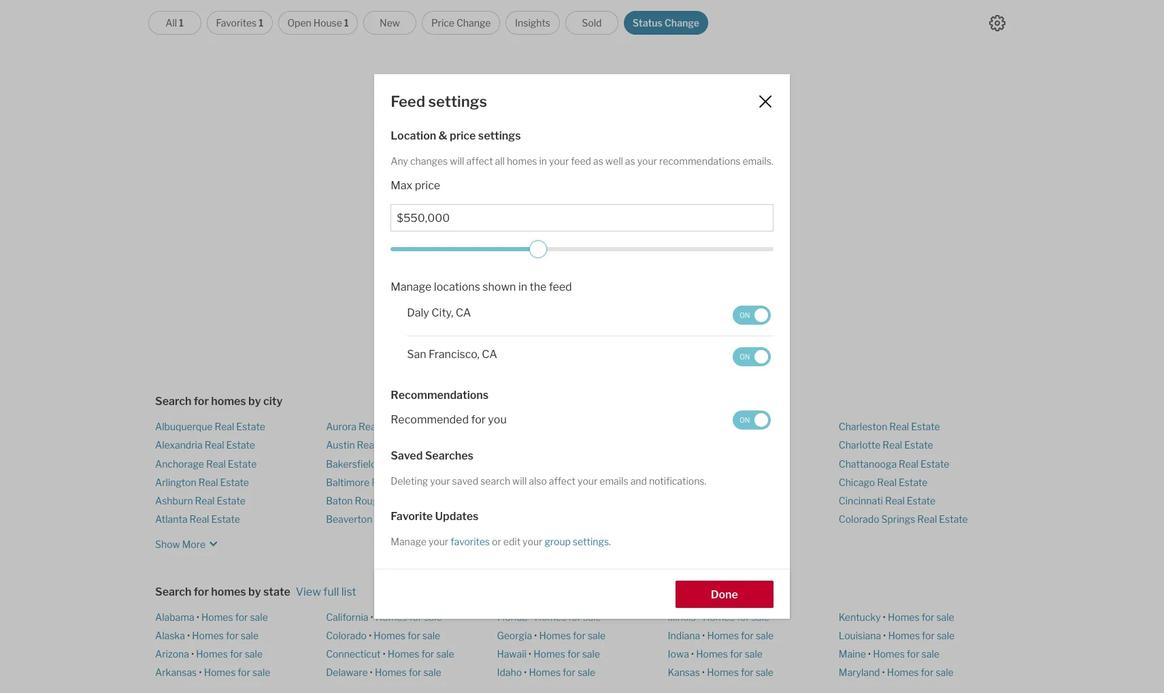 Task type: locate. For each thing, give the bounding box(es) containing it.
sale up delaware • homes for sale
[[437, 648, 454, 660]]

homes for sale link down search for homes by state view full list on the left bottom
[[202, 611, 268, 623]]

0 horizontal spatial as
[[594, 155, 604, 167]]

homes for sale link for idaho • homes for sale
[[529, 667, 596, 678]]

springs
[[882, 513, 916, 525]]

• for iowa
[[692, 648, 695, 660]]

2 as from the left
[[626, 155, 636, 167]]

homes for sale link for colorado • homes for sale
[[374, 630, 441, 641]]

search
[[155, 395, 192, 408], [155, 585, 192, 598]]

0 horizontal spatial colorado
[[326, 630, 367, 641]]

notifications.
[[649, 475, 707, 487]]

estate down saved
[[394, 476, 422, 488]]

• right iowa link
[[692, 648, 695, 660]]

real right bend
[[523, 421, 542, 432]]

change for price change
[[457, 17, 491, 29]]

homes up arkansas • homes for sale
[[196, 648, 228, 660]]

for for kansas • homes for sale
[[741, 667, 754, 678]]

• for indiana
[[703, 630, 706, 641]]

change
[[457, 17, 491, 29], [665, 17, 700, 29]]

• right kansas
[[702, 667, 705, 678]]

kentucky link
[[839, 611, 881, 623]]

charleston real estate link
[[839, 421, 941, 432]]

1 horizontal spatial change
[[665, 17, 700, 29]]

homes for sale link down illinois • homes for sale
[[708, 630, 774, 641]]

homes up kansas • homes for sale
[[697, 648, 728, 660]]

homes for sale link up connecticut • homes for sale
[[374, 630, 441, 641]]

sale for maine • homes for sale
[[922, 648, 940, 660]]

2 vertical spatial homes
[[211, 585, 246, 598]]

sale for georgia • homes for sale
[[588, 630, 606, 641]]

homes for sale link for connecticut • homes for sale
[[388, 648, 454, 660]]

estate down arlington real estate link
[[217, 495, 246, 507]]

• right "arizona"
[[191, 648, 194, 660]]

1 vertical spatial ca
[[482, 348, 498, 361]]

1 search from the top
[[155, 395, 192, 408]]

estate for charlotte real estate
[[905, 439, 934, 451]]

beaverton real estate
[[326, 513, 425, 525]]

estate down baton rouge real estate
[[396, 513, 425, 525]]

1 horizontal spatial as
[[626, 155, 636, 167]]

sale down indiana • homes for sale
[[745, 648, 763, 660]]

homes down florida • homes for sale
[[539, 630, 571, 641]]

idaho • homes for sale
[[497, 667, 596, 678]]

1 vertical spatial by
[[249, 395, 261, 408]]

any changes will affect all homes in your feed as well as your recommendations emails.
[[391, 155, 774, 167]]

for down alabama • homes for sale
[[226, 630, 239, 641]]

Insights radio
[[506, 11, 560, 35]]

homes for sale link down kentucky • homes for sale
[[889, 630, 955, 641]]

search up albuquerque
[[155, 395, 192, 408]]

option group
[[148, 11, 709, 35]]

homes for sale link for california • homes for sale
[[376, 611, 442, 623]]

ca for daly city, ca
[[456, 306, 471, 319]]

homes up georgia • homes for sale
[[535, 611, 567, 623]]

arkansas
[[155, 667, 197, 678]]

favorites link
[[449, 536, 492, 547]]

as left 'well'
[[594, 155, 604, 167]]

0 vertical spatial colorado
[[839, 513, 880, 525]]

homes for maine
[[874, 648, 905, 660]]

recommendations
[[391, 389, 489, 402]]

and right searches
[[632, 233, 651, 246]]

sale down connecticut • homes for sale
[[424, 667, 442, 678]]

homes up connecticut • homes for sale
[[374, 630, 406, 641]]

2 horizontal spatial 1
[[344, 17, 349, 29]]

1 inside all radio
[[179, 17, 184, 29]]

change inside radio
[[665, 17, 700, 29]]

as right 'well'
[[626, 155, 636, 167]]

bakersfield real estate
[[326, 458, 429, 469]]

iowa
[[668, 648, 690, 660]]

real up baton rouge real estate
[[372, 476, 391, 488]]

homes for sale link for arkansas • homes for sale
[[204, 667, 271, 678]]

estate for bakersfield real estate
[[400, 458, 429, 469]]

• for louisiana
[[884, 630, 887, 641]]

homes for sale link for illinois • homes for sale
[[703, 611, 770, 623]]

estate up the colorado springs real estate
[[907, 495, 936, 507]]

1 horizontal spatial colorado
[[839, 513, 880, 525]]

and right emails
[[631, 475, 647, 487]]

homes for sale link up louisiana • homes for sale
[[888, 611, 955, 623]]

homes up delaware • homes for sale
[[388, 648, 420, 660]]

homes up arizona • homes for sale
[[192, 630, 224, 641]]

homes up louisiana • homes for sale
[[888, 611, 920, 623]]

All radio
[[148, 11, 201, 35]]

hawaii link
[[497, 648, 527, 660]]

colorado down the cincinnati
[[839, 513, 880, 525]]

beaverton real estate link
[[326, 513, 425, 525]]

bowie real estate link
[[668, 421, 749, 432]]

sale up colorado • homes for sale
[[424, 611, 442, 623]]

• right illinois
[[698, 611, 701, 623]]

change inside option
[[457, 17, 491, 29]]

for for colorado • homes for sale
[[408, 630, 421, 641]]

1 horizontal spatial will
[[513, 475, 527, 487]]

• down maine • homes for sale
[[883, 667, 886, 678]]

1 vertical spatial affect
[[549, 475, 576, 487]]

by left state
[[249, 585, 261, 598]]

real for bend real estate
[[523, 421, 542, 432]]

for down indiana • homes for sale
[[730, 648, 743, 660]]

• up louisiana • homes for sale
[[883, 611, 886, 623]]

for for alabama • homes for sale
[[235, 611, 248, 623]]

homes down illinois • homes for sale
[[708, 630, 739, 641]]

for down louisiana • homes for sale
[[907, 648, 920, 660]]

0 vertical spatial and
[[632, 233, 651, 246]]

burlington
[[668, 476, 715, 488]]

• for kentucky
[[883, 611, 886, 623]]

for up connecticut • homes for sale
[[408, 630, 421, 641]]

homes for connecticut
[[388, 648, 420, 660]]

for for connecticut • homes for sale
[[422, 648, 435, 660]]

2 manage from the top
[[391, 536, 427, 547]]

sale for louisiana • homes for sale
[[937, 630, 955, 641]]

house
[[314, 17, 342, 29]]

1 manage from the top
[[391, 280, 432, 293]]

• for delaware
[[370, 667, 373, 678]]

• for connecticut
[[383, 648, 386, 660]]

0 vertical spatial price
[[450, 129, 476, 142]]

1 change from the left
[[457, 17, 491, 29]]

open
[[288, 17, 312, 29]]

favorite
[[391, 510, 433, 523]]

estate right bowie at the bottom of page
[[720, 421, 749, 432]]

homes up 'alaska • homes for sale' in the bottom left of the page
[[202, 611, 233, 623]]

1 vertical spatial homes
[[211, 395, 246, 408]]

manage up daly
[[391, 280, 432, 293]]

1 for favorites 1
[[259, 17, 264, 29]]

2 search from the top
[[155, 585, 192, 598]]

homes for hawaii
[[534, 648, 566, 660]]

updates
[[435, 510, 479, 523]]

2 change from the left
[[665, 17, 700, 29]]

1 horizontal spatial 1
[[259, 17, 264, 29]]

sale up arkansas • homes for sale
[[245, 648, 263, 660]]

chattanooga real estate
[[839, 458, 950, 469]]

• right maine on the bottom
[[869, 648, 872, 660]]

real for alexandria real estate
[[205, 439, 224, 451]]

will down location & price settings
[[450, 155, 465, 167]]

real down baton rouge real estate
[[375, 513, 394, 525]]

homes for sale link for georgia • homes for sale
[[539, 630, 606, 641]]

0 vertical spatial search
[[155, 395, 192, 408]]

indiana
[[668, 630, 701, 641]]

ca right francisco,
[[482, 348, 498, 361]]

search up alabama
[[155, 585, 192, 598]]

homes for sale link for arizona • homes for sale
[[196, 648, 263, 660]]

edit
[[504, 536, 521, 547]]

• for idaho
[[524, 667, 527, 678]]

• up 'alaska • homes for sale' in the bottom left of the page
[[196, 611, 199, 623]]

kansas • homes for sale
[[668, 667, 774, 678]]

estate for baltimore real estate
[[394, 476, 422, 488]]

0 vertical spatial will
[[450, 155, 465, 167]]

new
[[380, 17, 400, 29]]

0 vertical spatial ca
[[456, 306, 471, 319]]

settings up all
[[478, 129, 521, 142]]

0 vertical spatial in
[[540, 155, 547, 167]]

for for delaware • homes for sale
[[409, 667, 422, 678]]

3 1 from the left
[[344, 17, 349, 29]]

beaverton
[[326, 513, 373, 525]]

sale up georgia • homes for sale
[[584, 611, 601, 623]]

for down kentucky • homes for sale
[[923, 630, 935, 641]]

your left saved
[[430, 475, 450, 487]]

homes for indiana
[[708, 630, 739, 641]]

1 vertical spatial manage
[[391, 536, 427, 547]]

cincinnati real estate link
[[839, 495, 936, 507]]

for
[[194, 395, 209, 408], [471, 414, 486, 426], [194, 585, 209, 598], [235, 611, 248, 623], [409, 611, 422, 623], [569, 611, 581, 623], [737, 611, 750, 623], [922, 611, 935, 623], [226, 630, 239, 641], [408, 630, 421, 641], [573, 630, 586, 641], [741, 630, 754, 641], [923, 630, 935, 641], [230, 648, 243, 660], [422, 648, 435, 660], [568, 648, 581, 660], [730, 648, 743, 660], [907, 648, 920, 660], [238, 667, 251, 678], [409, 667, 422, 678], [563, 667, 576, 678], [741, 667, 754, 678], [921, 667, 934, 678]]

colorado for colorado springs real estate
[[839, 513, 880, 525]]

sale for idaho • homes for sale
[[578, 667, 596, 678]]

your right building
[[483, 233, 506, 246]]

homes for sale link down louisiana • homes for sale
[[874, 648, 940, 660]]

1 as from the left
[[594, 155, 604, 167]]

2 vertical spatial feed
[[549, 280, 572, 293]]

1 vertical spatial price
[[415, 179, 441, 192]]

estate right boise
[[546, 476, 575, 488]]

view
[[296, 585, 321, 598]]

2 vertical spatial by
[[249, 585, 261, 598]]

real up charlotte real estate
[[890, 421, 910, 432]]

estate down charlotte real estate
[[921, 458, 950, 469]]

estate for burlington real estate
[[739, 476, 767, 488]]

maine
[[839, 648, 867, 660]]

• down california • homes for sale at the bottom left of page
[[369, 630, 372, 641]]

austin real estate
[[326, 439, 408, 451]]

connecticut link
[[326, 648, 381, 660]]

for up colorado • homes for sale
[[409, 611, 422, 623]]

bowie
[[668, 421, 696, 432]]

illinois link
[[668, 611, 696, 623]]

sale up connecticut • homes for sale
[[423, 630, 441, 641]]

1 vertical spatial search
[[155, 585, 192, 598]]

sale down done button
[[752, 611, 770, 623]]

homes down iowa • homes for sale
[[708, 667, 739, 678]]

for down "done"
[[737, 611, 750, 623]]

1 vertical spatial colorado
[[326, 630, 367, 641]]

real right bowie at the bottom of page
[[698, 421, 718, 432]]

• for florida
[[530, 611, 533, 623]]

estate for cincinnati real estate
[[907, 495, 936, 507]]

0 horizontal spatial ca
[[456, 306, 471, 319]]

more
[[182, 538, 206, 550]]

Sold radio
[[566, 11, 619, 35]]

estate for bend real estate
[[544, 421, 573, 432]]

Price Change radio
[[422, 11, 501, 35]]

• right delaware link
[[370, 667, 373, 678]]

estate for anchorage real estate
[[228, 458, 257, 469]]

0 horizontal spatial price
[[415, 179, 441, 192]]

for up louisiana • homes for sale
[[922, 611, 935, 623]]

• for alabama
[[196, 611, 199, 623]]

estate down chattanooga real estate at the bottom of page
[[899, 476, 928, 488]]

real up chattanooga real estate at the bottom of page
[[883, 439, 903, 451]]

homes for iowa
[[697, 648, 728, 660]]

for for maryland • homes for sale
[[921, 667, 934, 678]]

city,
[[432, 306, 454, 319]]

sale down iowa • homes for sale
[[756, 667, 774, 678]]

burlington real estate link
[[668, 476, 767, 488]]

saved searches
[[391, 449, 474, 462]]

• up delaware • homes for sale
[[383, 648, 386, 660]]

for for illinois • homes for sale
[[737, 611, 750, 623]]

connecticut
[[326, 648, 381, 660]]

price right &
[[450, 129, 476, 142]]

1 horizontal spatial ca
[[482, 348, 498, 361]]

the
[[530, 280, 547, 293]]

homes for sale link up arkansas • homes for sale
[[196, 648, 263, 660]]

1 inside favorites "radio"
[[259, 17, 264, 29]]

for up georgia • homes for sale
[[569, 611, 581, 623]]

real
[[215, 421, 234, 432], [359, 421, 378, 432], [523, 421, 542, 432], [698, 421, 718, 432], [890, 421, 910, 432], [205, 439, 224, 451], [357, 439, 377, 451], [883, 439, 903, 451], [206, 458, 226, 469], [379, 458, 398, 469], [899, 458, 919, 469], [199, 476, 218, 488], [372, 476, 391, 488], [524, 476, 544, 488], [717, 476, 737, 488], [878, 476, 897, 488], [195, 495, 215, 507], [386, 495, 406, 507], [886, 495, 905, 507], [190, 513, 209, 525], [375, 513, 394, 525], [918, 513, 938, 525]]

atlanta
[[155, 513, 188, 525]]

sale for arkansas • homes for sale
[[253, 667, 271, 678]]

homes up the maryland • homes for sale
[[874, 648, 905, 660]]

1 vertical spatial will
[[513, 475, 527, 487]]

affect right also
[[549, 475, 576, 487]]

homes right all
[[507, 155, 537, 167]]

favorites
[[451, 536, 490, 547]]

for up arkansas • homes for sale
[[230, 648, 243, 660]]

real for ashburn real estate
[[195, 495, 215, 507]]

manage your favorites or edit your group settings.
[[391, 536, 611, 547]]

0 vertical spatial manage
[[391, 280, 432, 293]]

settings up location & price settings
[[429, 92, 487, 110]]

1 1 from the left
[[179, 17, 184, 29]]

chattanooga
[[839, 458, 897, 469]]

show
[[155, 538, 180, 550]]

estate for boise real estate
[[546, 476, 575, 488]]

0 vertical spatial feed
[[571, 155, 592, 167]]

1 vertical spatial in
[[519, 280, 528, 293]]

1 vertical spatial and
[[631, 475, 647, 487]]

homes down the hawaii • homes for sale
[[529, 667, 561, 678]]

sale for delaware • homes for sale
[[424, 667, 442, 678]]

0 vertical spatial settings
[[429, 92, 487, 110]]

estate for arlington real estate
[[220, 476, 249, 488]]

sale for maryland • homes for sale
[[936, 667, 954, 678]]

burlington real estate
[[668, 476, 767, 488]]

homes
[[507, 155, 537, 167], [211, 395, 246, 408], [211, 585, 246, 598]]

homes up colorado • homes for sale
[[376, 611, 407, 623]]

real for aurora real estate
[[359, 421, 378, 432]]

alexandria real estate link
[[155, 439, 255, 451]]

by left city
[[249, 395, 261, 408]]

0 horizontal spatial 1
[[179, 17, 184, 29]]

real for bakersfield real estate
[[379, 458, 398, 469]]

sale down louisiana • homes for sale
[[922, 648, 940, 660]]

austin
[[326, 439, 355, 451]]

san francisco, ca
[[407, 348, 498, 361]]

charlotte real estate link
[[839, 439, 934, 451]]

real for atlanta real estate
[[190, 513, 209, 525]]

estate right bend
[[544, 421, 573, 432]]

well
[[606, 155, 624, 167]]

shown
[[483, 280, 516, 293]]

chattanooga real estate link
[[839, 458, 950, 469]]

real for arlington real estate
[[199, 476, 218, 488]]

alaska • homes for sale
[[155, 630, 259, 641]]

estate down ashburn real estate
[[211, 513, 240, 525]]

insights
[[515, 17, 551, 29]]

georgia • homes for sale
[[497, 630, 606, 641]]

in
[[540, 155, 547, 167], [519, 280, 528, 293]]

city
[[263, 395, 283, 408]]

1 vertical spatial settings
[[478, 129, 521, 142]]

for left 'you'
[[471, 414, 486, 426]]

homes for sale link up georgia • homes for sale
[[535, 611, 601, 623]]

daly city, ca
[[407, 306, 471, 319]]

group settings. link
[[543, 536, 611, 547]]

estate for bowie real estate
[[720, 421, 749, 432]]

• for california
[[371, 611, 374, 623]]

iowa link
[[668, 648, 690, 660]]

sale down georgia • homes for sale
[[583, 648, 600, 660]]

1 right house
[[344, 17, 349, 29]]

manage
[[391, 280, 432, 293], [391, 536, 427, 547]]

1 horizontal spatial in
[[540, 155, 547, 167]]

show more
[[155, 538, 206, 550]]

for down iowa • homes for sale
[[741, 667, 754, 678]]

0 horizontal spatial change
[[457, 17, 491, 29]]

homes for state
[[211, 585, 246, 598]]

change right status
[[665, 17, 700, 29]]

0 vertical spatial affect
[[467, 155, 493, 167]]

bowie real estate
[[668, 421, 749, 432]]

anchorage real estate
[[155, 458, 257, 469]]

estate up the bakersfield real estate
[[379, 439, 408, 451]]

baltimore real estate
[[326, 476, 422, 488]]

estate up saved
[[381, 421, 409, 432]]

idaho
[[497, 667, 522, 678]]

homes for california
[[376, 611, 407, 623]]

for down search for homes by state view full list on the left bottom
[[235, 611, 248, 623]]

rouge
[[355, 495, 384, 507]]

real for anchorage real estate
[[206, 458, 226, 469]]

by left saving
[[534, 233, 546, 246]]

by for state
[[249, 585, 261, 598]]

for for arkansas • homes for sale
[[238, 667, 251, 678]]

ashburn real estate
[[155, 495, 246, 507]]

2 1 from the left
[[259, 17, 264, 29]]

sale for hawaii • homes for sale
[[583, 648, 600, 660]]

also
[[529, 475, 547, 487]]

for for florida • homes for sale
[[569, 611, 581, 623]]

homes down georgia • homes for sale
[[534, 648, 566, 660]]

arizona
[[155, 648, 189, 660]]

sold
[[582, 17, 602, 29]]

maine link
[[839, 648, 867, 660]]

your left 'well'
[[549, 155, 569, 167]]

search for homes by city
[[155, 395, 283, 408]]

all 1
[[166, 17, 184, 29]]



Task type: describe. For each thing, give the bounding box(es) containing it.
estate for ashburn real estate
[[217, 495, 246, 507]]

homes for colorado
[[374, 630, 406, 641]]

1 horizontal spatial affect
[[549, 475, 576, 487]]

delaware
[[326, 667, 368, 678]]

real for cincinnati real estate
[[886, 495, 905, 507]]

georgia
[[497, 630, 532, 641]]

building
[[441, 233, 481, 246]]

alexandria
[[155, 439, 203, 451]]

favoriting
[[653, 233, 702, 246]]

real for charleston real estate
[[890, 421, 910, 432]]

real up favorite
[[386, 495, 406, 507]]

deleting your saved search will also affect your emails and notifications.
[[391, 475, 707, 487]]

ashburn real estate link
[[155, 495, 246, 507]]

california
[[326, 611, 369, 623]]

colorado • homes for sale
[[326, 630, 441, 641]]

group
[[545, 536, 571, 547]]

0 horizontal spatial in
[[519, 280, 528, 293]]

francisco,
[[429, 348, 480, 361]]

real for bowie real estate
[[698, 421, 718, 432]]

• for arkansas
[[199, 667, 202, 678]]

real right springs
[[918, 513, 938, 525]]

locations
[[434, 280, 481, 293]]

Favorites radio
[[207, 11, 273, 35]]

real for baltimore real estate
[[372, 476, 391, 488]]

homes for sale link for hawaii • homes for sale
[[534, 648, 600, 660]]

maryland • homes for sale
[[839, 667, 954, 678]]

real for boise real estate
[[524, 476, 544, 488]]

estate for beaverton real estate
[[396, 513, 425, 525]]

• for colorado
[[369, 630, 372, 641]]

boise real estate
[[497, 476, 575, 488]]

anchorage real estate link
[[155, 458, 257, 469]]

option group containing all
[[148, 11, 709, 35]]

alexandria real estate
[[155, 439, 255, 451]]

all
[[495, 155, 505, 167]]

deleting
[[391, 475, 428, 487]]

search
[[481, 475, 511, 487]]

homes.
[[704, 233, 741, 246]]

• for maine
[[869, 648, 872, 660]]

for for louisiana • homes for sale
[[923, 630, 935, 641]]

for for indiana • homes for sale
[[741, 630, 754, 641]]

sale for connecticut • homes for sale
[[437, 648, 454, 660]]

price
[[432, 17, 455, 29]]

manage for manage locations shown in the feed
[[391, 280, 432, 293]]

your down favorite updates
[[429, 536, 449, 547]]

bakersfield
[[326, 458, 377, 469]]

homes for alabama
[[202, 611, 233, 623]]

for for idaho • homes for sale
[[563, 667, 576, 678]]

sale for alaska • homes for sale
[[241, 630, 259, 641]]

real for burlington real estate
[[717, 476, 737, 488]]

favorite updates
[[391, 510, 479, 523]]

search for homes by state view full list
[[155, 585, 357, 598]]

homes for kansas
[[708, 667, 739, 678]]

ashburn
[[155, 495, 193, 507]]

estate right springs
[[940, 513, 969, 525]]

bend real estate
[[497, 421, 573, 432]]

delaware • homes for sale
[[326, 667, 442, 678]]

for for california • homes for sale
[[409, 611, 422, 623]]

sale for illinois • homes for sale
[[752, 611, 770, 623]]

searches
[[584, 233, 630, 246]]

charlotte real estate
[[839, 439, 934, 451]]

sale for kentucky • homes for sale
[[937, 611, 955, 623]]

homes for louisiana
[[889, 630, 921, 641]]

real for austin real estate
[[357, 439, 377, 451]]

manage for manage your favorites or edit your group settings.
[[391, 536, 427, 547]]

connecticut • homes for sale
[[326, 648, 454, 660]]

sale for alabama • homes for sale
[[250, 611, 268, 623]]

alaska link
[[155, 630, 185, 641]]

status change
[[633, 17, 700, 29]]

full
[[324, 585, 339, 598]]

baltimore
[[326, 476, 370, 488]]

homes for sale link for kansas • homes for sale
[[708, 667, 774, 678]]

san
[[407, 348, 427, 361]]

bend
[[497, 421, 521, 432]]

maryland link
[[839, 667, 881, 678]]

0 vertical spatial homes
[[507, 155, 537, 167]]

maine • homes for sale
[[839, 648, 940, 660]]

estate for albuquerque real estate
[[236, 421, 265, 432]]

louisiana
[[839, 630, 882, 641]]

sale for indiana • homes for sale
[[756, 630, 774, 641]]

illinois
[[668, 611, 696, 623]]

0 horizontal spatial affect
[[467, 155, 493, 167]]

sale for california • homes for sale
[[424, 611, 442, 623]]

colorado link
[[326, 630, 367, 641]]

austin real estate link
[[326, 439, 408, 451]]

1 horizontal spatial price
[[450, 129, 476, 142]]

• for illinois
[[698, 611, 701, 623]]

saved
[[452, 475, 479, 487]]

delaware link
[[326, 667, 368, 678]]

homes for sale link for delaware • homes for sale
[[375, 667, 442, 678]]

aurora
[[326, 421, 357, 432]]

real for albuquerque real estate
[[215, 421, 234, 432]]

• for arizona
[[191, 648, 194, 660]]

• for georgia
[[534, 630, 537, 641]]

homes for arkansas
[[204, 667, 236, 678]]

search for search for homes by state view full list
[[155, 585, 192, 598]]

your right edit
[[523, 536, 543, 547]]

estate for chattanooga real estate
[[921, 458, 950, 469]]

homes for illinois
[[703, 611, 735, 623]]

for up "albuquerque real estate" link
[[194, 395, 209, 408]]

by for city
[[249, 395, 261, 408]]

homes for sale link for florida • homes for sale
[[535, 611, 601, 623]]

Open House radio
[[278, 11, 358, 35]]

Max price slider range field
[[391, 240, 774, 258]]

0 horizontal spatial will
[[450, 155, 465, 167]]

homes for georgia
[[539, 630, 571, 641]]

chicago
[[839, 476, 876, 488]]

homes for kentucky
[[888, 611, 920, 623]]

maryland
[[839, 667, 881, 678]]

estate up favorite
[[408, 495, 437, 507]]

indiana • homes for sale
[[668, 630, 774, 641]]

sale for kansas • homes for sale
[[756, 667, 774, 678]]

hawaii
[[497, 648, 527, 660]]

for for maine • homes for sale
[[907, 648, 920, 660]]

homes for florida
[[535, 611, 567, 623]]

estate for aurora real estate
[[381, 421, 409, 432]]

homes for arizona
[[196, 648, 228, 660]]

estate for charleston real estate
[[912, 421, 941, 432]]

your left emails
[[578, 475, 598, 487]]

homes for sale link for kentucky • homes for sale
[[888, 611, 955, 623]]

homes for sale link for maryland • homes for sale
[[888, 667, 954, 678]]

your right 'well'
[[638, 155, 658, 167]]

louisiana link
[[839, 630, 882, 641]]

sale for iowa • homes for sale
[[745, 648, 763, 660]]

atlanta real estate
[[155, 513, 240, 525]]

charlotte
[[839, 439, 881, 451]]

done
[[711, 588, 738, 601]]

0 vertical spatial by
[[534, 233, 546, 246]]

for for iowa • homes for sale
[[730, 648, 743, 660]]

cincinnati real estate
[[839, 495, 936, 507]]

for up alabama • homes for sale
[[194, 585, 209, 598]]

feed settings
[[391, 92, 487, 110]]

• for maryland
[[883, 667, 886, 678]]

real for charlotte real estate
[[883, 439, 903, 451]]

manage locations shown in the feed
[[391, 280, 572, 293]]

location
[[391, 129, 437, 142]]

homes for alaska
[[192, 630, 224, 641]]

• for hawaii
[[529, 648, 532, 660]]

homes for sale link for maine • homes for sale
[[874, 648, 940, 660]]

• for alaska
[[187, 630, 190, 641]]

estate for alexandria real estate
[[226, 439, 255, 451]]

colorado for colorado • homes for sale
[[326, 630, 367, 641]]

1 for all 1
[[179, 17, 184, 29]]

aurora real estate link
[[326, 421, 409, 432]]

saving
[[548, 233, 581, 246]]

feed
[[391, 92, 426, 110]]

for for kentucky • homes for sale
[[922, 611, 935, 623]]

homes for sale link for indiana • homes for sale
[[708, 630, 774, 641]]

changes
[[411, 155, 448, 167]]

emails
[[600, 475, 629, 487]]

kansas
[[668, 667, 700, 678]]

georgia link
[[497, 630, 532, 641]]

baton rouge real estate
[[326, 495, 437, 507]]

saved
[[391, 449, 423, 462]]

alabama
[[155, 611, 194, 623]]

ca for san francisco, ca
[[482, 348, 498, 361]]

Street address, city, state, zip search field
[[406, 258, 719, 285]]

for for arizona • homes for sale
[[230, 648, 243, 660]]

1 inside open house option
[[344, 17, 349, 29]]

colorado springs real estate link
[[839, 513, 969, 525]]

california • homes for sale
[[326, 611, 442, 623]]

arkansas • homes for sale
[[155, 667, 271, 678]]

homes for delaware
[[375, 667, 407, 678]]

Max price input text field
[[397, 212, 768, 225]]

• for kansas
[[702, 667, 705, 678]]

Status Change radio
[[624, 11, 709, 35]]

idaho link
[[497, 667, 522, 678]]

1 vertical spatial feed
[[508, 233, 531, 246]]

bakersfield real estate link
[[326, 458, 429, 469]]

New radio
[[364, 11, 417, 35]]

homes for maryland
[[888, 667, 919, 678]]

hawaii • homes for sale
[[497, 648, 600, 660]]

alabama link
[[155, 611, 194, 623]]

baltimore real estate link
[[326, 476, 422, 488]]

homes for sale link for alaska • homes for sale
[[192, 630, 259, 641]]



Task type: vqa. For each thing, say whether or not it's contained in the screenshot.
Chattanooga real estate agents link
no



